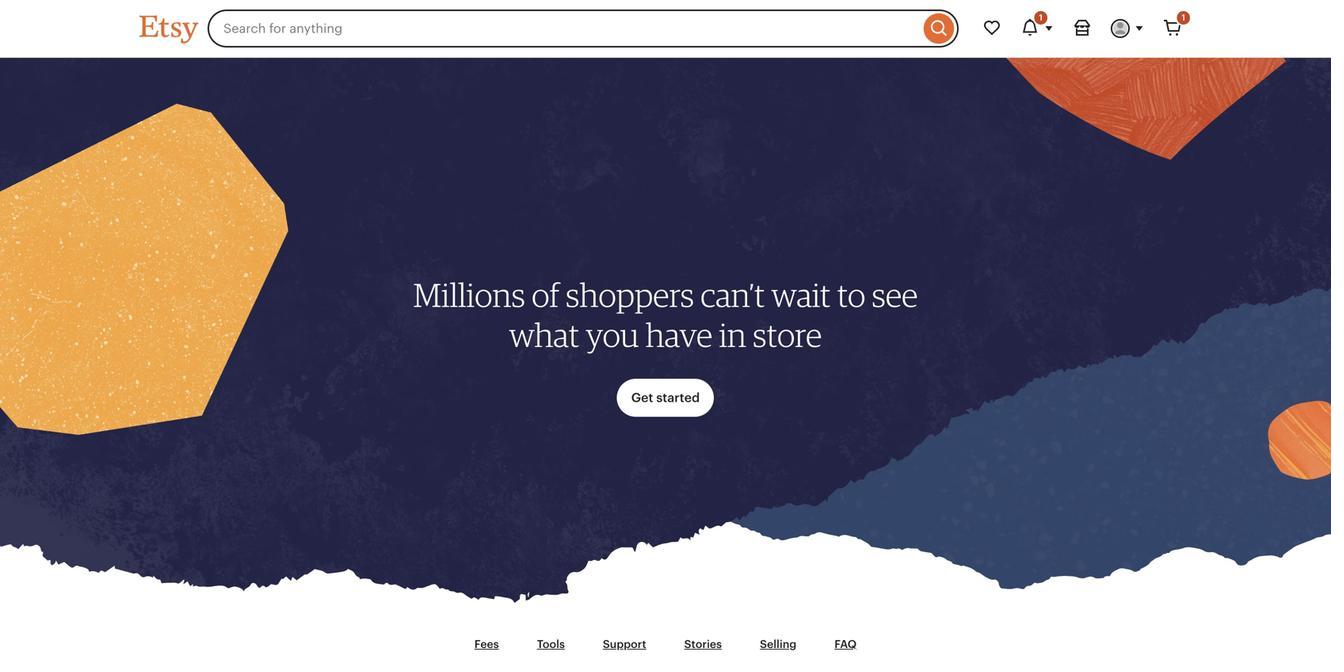 Task type: vqa. For each thing, say whether or not it's contained in the screenshot.
More Like This
no



Task type: locate. For each thing, give the bounding box(es) containing it.
fees link
[[456, 629, 518, 659]]

shoppers
[[566, 275, 694, 315]]

you
[[586, 315, 639, 355]]

get started link
[[617, 379, 714, 417]]

can't
[[701, 275, 765, 315]]

selling link
[[741, 629, 816, 659]]

support
[[603, 638, 646, 651]]

None search field
[[208, 10, 959, 48]]

0 horizontal spatial 1
[[1039, 13, 1043, 23]]

tools link
[[518, 629, 584, 659]]

started
[[656, 391, 700, 405]]

1 inside 1 "link"
[[1182, 13, 1186, 23]]

1 link
[[1154, 10, 1192, 48]]

millions of shoppers can't wait to see what you have in store
[[413, 275, 918, 355]]

banner
[[111, 0, 1221, 57]]

1
[[1039, 13, 1043, 23], [1182, 13, 1186, 23]]

tools
[[537, 638, 565, 651]]

1 inside '1' dropdown button
[[1039, 13, 1043, 23]]

1 horizontal spatial 1
[[1182, 13, 1186, 23]]

1 1 from the left
[[1039, 13, 1043, 23]]

to
[[837, 275, 866, 315]]

selling
[[760, 638, 797, 651]]

2 1 from the left
[[1182, 13, 1186, 23]]

faq
[[835, 638, 857, 651]]

stories
[[685, 638, 722, 651]]

of
[[532, 275, 559, 315]]



Task type: describe. For each thing, give the bounding box(es) containing it.
millions
[[413, 275, 525, 315]]

have
[[646, 315, 713, 355]]

get started
[[631, 391, 700, 405]]

in
[[719, 315, 747, 355]]

fees
[[475, 638, 499, 651]]

faq link
[[816, 629, 876, 659]]

stories link
[[665, 629, 741, 659]]

wait
[[772, 275, 831, 315]]

store
[[753, 315, 822, 355]]

what
[[509, 315, 579, 355]]

Search for anything text field
[[208, 10, 920, 48]]

support link
[[584, 629, 665, 659]]

banner containing 1
[[111, 0, 1221, 57]]

1 button
[[1011, 10, 1064, 48]]

see
[[872, 275, 918, 315]]

get
[[631, 391, 653, 405]]

none search field inside banner
[[208, 10, 959, 48]]



